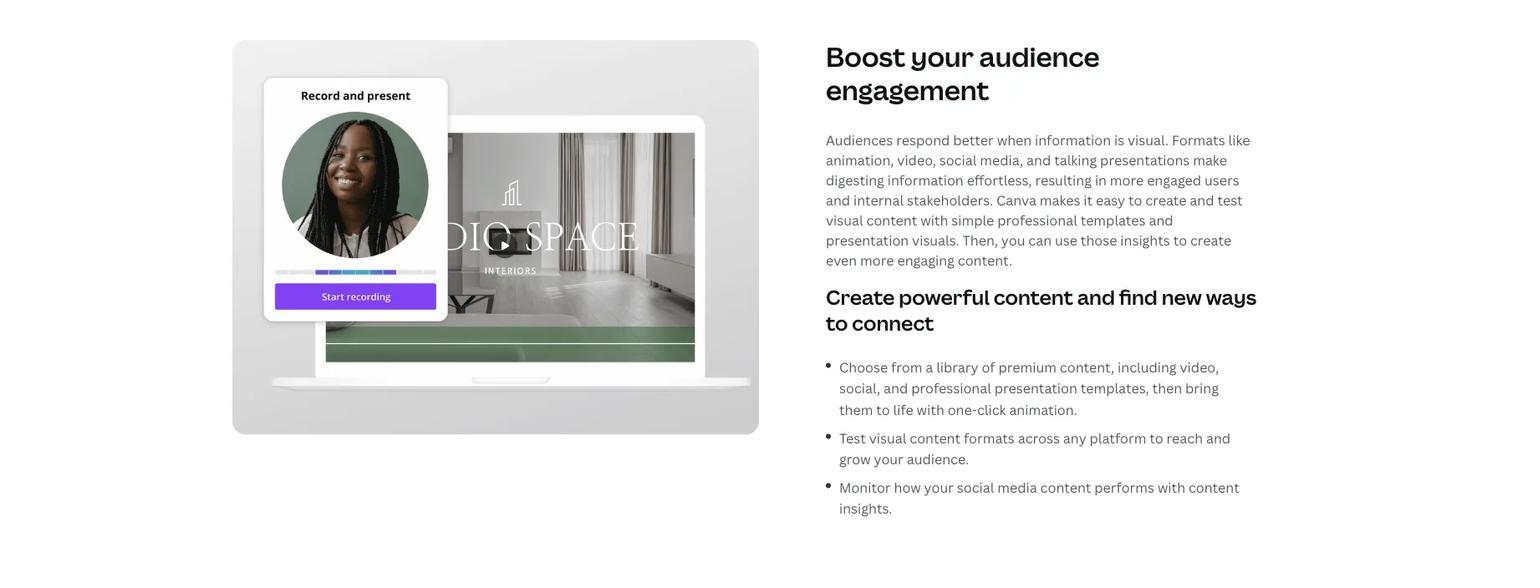 Task type: locate. For each thing, give the bounding box(es) containing it.
1 vertical spatial visual
[[869, 429, 907, 447]]

social,
[[839, 380, 881, 398]]

content down can
[[994, 284, 1073, 311]]

1 vertical spatial more
[[860, 252, 894, 270]]

more right 'even'
[[860, 252, 894, 270]]

0 horizontal spatial presentation
[[826, 232, 909, 250]]

presentation up animation.
[[995, 380, 1078, 398]]

from
[[891, 358, 923, 376]]

with inside audiences respond better when information is visual. formats like animation, video, social media, and talking presentations make digesting information effortless, resulting in more engaged users and internal stakeholders. canva makes it easy to create and test visual content with simple professional templates and presentation visuals. then, you can use those insights to create even more engaging content.
[[921, 212, 949, 230]]

0 vertical spatial professional
[[998, 212, 1078, 230]]

social inside monitor how your social media content performs with content insights.
[[957, 479, 994, 497]]

professional inside choose from a library of premium content, including video, social, and professional presentation templates, then bring them to life with one-click animation.
[[912, 380, 991, 398]]

them
[[839, 401, 873, 419]]

animation.
[[1010, 401, 1078, 419]]

with
[[921, 212, 949, 230], [917, 401, 945, 419], [1158, 479, 1186, 497]]

presentation
[[826, 232, 909, 250], [995, 380, 1078, 398]]

a
[[926, 358, 933, 376]]

1 horizontal spatial create
[[1191, 232, 1232, 250]]

ways
[[1206, 284, 1257, 311]]

content
[[867, 212, 918, 230], [994, 284, 1073, 311], [910, 429, 961, 447], [1041, 479, 1091, 497], [1189, 479, 1240, 497]]

platform
[[1090, 429, 1147, 447]]

information
[[1035, 131, 1111, 149], [888, 172, 964, 190]]

to left reach
[[1150, 429, 1164, 447]]

digesting
[[826, 172, 885, 190]]

1 vertical spatial create
[[1191, 232, 1232, 250]]

0 vertical spatial information
[[1035, 131, 1111, 149]]

library
[[937, 358, 979, 376]]

internal
[[854, 192, 904, 210]]

audience
[[980, 39, 1100, 75]]

professional down library
[[912, 380, 991, 398]]

your down audience.
[[924, 479, 954, 497]]

visual down internal
[[826, 212, 863, 230]]

your inside test visual content formats across any platform to reach and grow your audience.
[[874, 451, 904, 469]]

0 vertical spatial social
[[940, 152, 977, 170]]

social left media
[[957, 479, 994, 497]]

resulting
[[1035, 172, 1092, 190]]

more
[[1110, 172, 1144, 190], [860, 252, 894, 270]]

your right boost
[[911, 39, 974, 75]]

choose
[[839, 358, 888, 376]]

connect
[[852, 310, 934, 337]]

social inside audiences respond better when information is visual. formats like animation, video, social media, and talking presentations make digesting information effortless, resulting in more engaged users and internal stakeholders. canva makes it easy to create and test visual content with simple professional templates and presentation visuals. then, you can use those insights to create even more engaging content.
[[940, 152, 977, 170]]

performs
[[1095, 479, 1155, 497]]

visuals.
[[912, 232, 960, 250]]

social down better
[[940, 152, 977, 170]]

any
[[1063, 429, 1087, 447]]

then
[[1153, 380, 1182, 398]]

test
[[1218, 192, 1243, 210]]

simple
[[952, 212, 994, 230]]

1 horizontal spatial video,
[[1180, 358, 1219, 376]]

0 vertical spatial with
[[921, 212, 949, 230]]

visual down the life
[[869, 429, 907, 447]]

monitor how your social media content performs with content insights.
[[839, 479, 1240, 518]]

formats
[[1172, 131, 1226, 149]]

and down digesting
[[826, 192, 851, 210]]

find
[[1119, 284, 1158, 311]]

professional
[[998, 212, 1078, 230], [912, 380, 991, 398]]

0 vertical spatial create
[[1146, 192, 1187, 210]]

reach
[[1167, 429, 1203, 447]]

media,
[[980, 152, 1024, 170]]

and right reach
[[1207, 429, 1231, 447]]

choose from a library of premium content, including video, social, and professional presentation templates, then bring them to life with one-click animation.
[[839, 358, 1219, 419]]

use
[[1055, 232, 1078, 250]]

content up audience.
[[910, 429, 961, 447]]

with up visuals.
[[921, 212, 949, 230]]

stakeholders.
[[907, 192, 994, 210]]

1 horizontal spatial visual
[[869, 429, 907, 447]]

video,
[[897, 152, 936, 170], [1180, 358, 1219, 376]]

test visual content formats across any platform to reach and grow your audience.
[[839, 429, 1231, 469]]

content inside audiences respond better when information is visual. formats like animation, video, social media, and talking presentations make digesting information effortless, resulting in more engaged users and internal stakeholders. canva makes it easy to create and test visual content with simple professional templates and presentation visuals. then, you can use those insights to create even more engaging content.
[[867, 212, 918, 230]]

0 horizontal spatial visual
[[826, 212, 863, 230]]

animation,
[[826, 152, 894, 170]]

users
[[1205, 172, 1240, 190]]

information up stakeholders. at the top right of the page
[[888, 172, 964, 190]]

those
[[1081, 232, 1117, 250]]

1 vertical spatial presentation
[[995, 380, 1078, 398]]

0 horizontal spatial professional
[[912, 380, 991, 398]]

to up choose
[[826, 310, 848, 337]]

professional up can
[[998, 212, 1078, 230]]

content down internal
[[867, 212, 918, 230]]

with right the life
[[917, 401, 945, 419]]

click
[[977, 401, 1006, 419]]

create
[[1146, 192, 1187, 210], [1191, 232, 1232, 250]]

0 vertical spatial video,
[[897, 152, 936, 170]]

1 vertical spatial information
[[888, 172, 964, 190]]

engaged
[[1147, 172, 1202, 190]]

more up easy
[[1110, 172, 1144, 190]]

2 vertical spatial with
[[1158, 479, 1186, 497]]

1 vertical spatial with
[[917, 401, 945, 419]]

to inside test visual content formats across any platform to reach and grow your audience.
[[1150, 429, 1164, 447]]

with right "performs"
[[1158, 479, 1186, 497]]

to left the life
[[877, 401, 890, 419]]

social
[[940, 152, 977, 170], [957, 479, 994, 497]]

new
[[1162, 284, 1202, 311]]

presentation inside audiences respond better when information is visual. formats like animation, video, social media, and talking presentations make digesting information effortless, resulting in more engaged users and internal stakeholders. canva makes it easy to create and test visual content with simple professional templates and presentation visuals. then, you can use those insights to create even more engaging content.
[[826, 232, 909, 250]]

to
[[1129, 192, 1143, 210], [1174, 232, 1187, 250], [826, 310, 848, 337], [877, 401, 890, 419], [1150, 429, 1164, 447]]

your right grow
[[874, 451, 904, 469]]

0 vertical spatial presentation
[[826, 232, 909, 250]]

like
[[1229, 131, 1250, 149]]

and left test
[[1190, 192, 1215, 210]]

across
[[1018, 429, 1060, 447]]

audiences
[[826, 131, 893, 149]]

visual
[[826, 212, 863, 230], [869, 429, 907, 447]]

1 vertical spatial social
[[957, 479, 994, 497]]

1 horizontal spatial more
[[1110, 172, 1144, 190]]

it
[[1084, 192, 1093, 210]]

your inside monitor how your social media content performs with content insights.
[[924, 479, 954, 497]]

live recording image
[[232, 40, 759, 435]]

powerful
[[899, 284, 990, 311]]

content inside 'create powerful content and find new ways to connect'
[[994, 284, 1073, 311]]

and left find
[[1078, 284, 1115, 311]]

and
[[1027, 152, 1051, 170], [826, 192, 851, 210], [1190, 192, 1215, 210], [1149, 212, 1174, 230], [1078, 284, 1115, 311], [884, 380, 908, 398], [1207, 429, 1231, 447]]

video, up bring at right bottom
[[1180, 358, 1219, 376]]

1 horizontal spatial professional
[[998, 212, 1078, 230]]

presentation up 'even'
[[826, 232, 909, 250]]

and up the life
[[884, 380, 908, 398]]

engaging
[[898, 252, 955, 270]]

0 horizontal spatial more
[[860, 252, 894, 270]]

in
[[1095, 172, 1107, 190]]

your
[[911, 39, 974, 75], [874, 451, 904, 469], [924, 479, 954, 497]]

video, inside audiences respond better when information is visual. formats like animation, video, social media, and talking presentations make digesting information effortless, resulting in more engaged users and internal stakeholders. canva makes it easy to create and test visual content with simple professional templates and presentation visuals. then, you can use those insights to create even more engaging content.
[[897, 152, 936, 170]]

you
[[1002, 232, 1025, 250]]

create down test
[[1191, 232, 1232, 250]]

0 horizontal spatial create
[[1146, 192, 1187, 210]]

0 horizontal spatial video,
[[897, 152, 936, 170]]

0 vertical spatial visual
[[826, 212, 863, 230]]

create down engaged
[[1146, 192, 1187, 210]]

video, down respond
[[897, 152, 936, 170]]

audiences respond better when information is visual. formats like animation, video, social media, and talking presentations make digesting information effortless, resulting in more engaged users and internal stakeholders. canva makes it easy to create and test visual content with simple professional templates and presentation visuals. then, you can use those insights to create even more engaging content.
[[826, 131, 1250, 270]]

1 vertical spatial professional
[[912, 380, 991, 398]]

0 horizontal spatial information
[[888, 172, 964, 190]]

effortless,
[[967, 172, 1032, 190]]

talking
[[1054, 152, 1097, 170]]

1 vertical spatial video,
[[1180, 358, 1219, 376]]

1 vertical spatial your
[[874, 451, 904, 469]]

2 vertical spatial your
[[924, 479, 954, 497]]

professional inside audiences respond better when information is visual. formats like animation, video, social media, and talking presentations make digesting information effortless, resulting in more engaged users and internal stakeholders. canva makes it easy to create and test visual content with simple professional templates and presentation visuals. then, you can use those insights to create even more engaging content.
[[998, 212, 1078, 230]]

0 vertical spatial your
[[911, 39, 974, 75]]

1 horizontal spatial presentation
[[995, 380, 1078, 398]]

insights.
[[839, 500, 893, 518]]

and down when
[[1027, 152, 1051, 170]]

information up talking
[[1035, 131, 1111, 149]]



Task type: describe. For each thing, give the bounding box(es) containing it.
video, inside choose from a library of premium content, including video, social, and professional presentation templates, then bring them to life with one-click animation.
[[1180, 358, 1219, 376]]

visual inside audiences respond better when information is visual. formats like animation, video, social media, and talking presentations make digesting information effortless, resulting in more engaged users and internal stakeholders. canva makes it easy to create and test visual content with simple professional templates and presentation visuals. then, you can use those insights to create even more engaging content.
[[826, 212, 863, 230]]

canva
[[997, 192, 1037, 210]]

monitor
[[839, 479, 891, 497]]

content.
[[958, 252, 1013, 270]]

formats
[[964, 429, 1015, 447]]

and inside choose from a library of premium content, including video, social, and professional presentation templates, then bring them to life with one-click animation.
[[884, 380, 908, 398]]

and inside test visual content formats across any platform to reach and grow your audience.
[[1207, 429, 1231, 447]]

bring
[[1186, 380, 1219, 398]]

content down reach
[[1189, 479, 1240, 497]]

with inside choose from a library of premium content, including video, social, and professional presentation templates, then bring them to life with one-click animation.
[[917, 401, 945, 419]]

your inside boost your audience engagement
[[911, 39, 974, 75]]

makes
[[1040, 192, 1081, 210]]

to inside 'create powerful content and find new ways to connect'
[[826, 310, 848, 337]]

audience.
[[907, 451, 969, 469]]

presentations
[[1100, 152, 1190, 170]]

create powerful content and find new ways to connect
[[826, 284, 1257, 337]]

0 vertical spatial more
[[1110, 172, 1144, 190]]

content,
[[1060, 358, 1115, 376]]

boost
[[826, 39, 906, 75]]

templates
[[1081, 212, 1146, 230]]

is
[[1115, 131, 1125, 149]]

make
[[1193, 152, 1227, 170]]

one-
[[948, 401, 977, 419]]

and up "insights"
[[1149, 212, 1174, 230]]

better
[[953, 131, 994, 149]]

1 horizontal spatial information
[[1035, 131, 1111, 149]]

grow
[[839, 451, 871, 469]]

insights
[[1121, 232, 1170, 250]]

of
[[982, 358, 995, 376]]

create
[[826, 284, 895, 311]]

including
[[1118, 358, 1177, 376]]

templates,
[[1081, 380, 1149, 398]]

can
[[1029, 232, 1052, 250]]

engagement
[[826, 72, 990, 108]]

media
[[998, 479, 1037, 497]]

to right "insights"
[[1174, 232, 1187, 250]]

then,
[[963, 232, 998, 250]]

visual inside test visual content formats across any platform to reach and grow your audience.
[[869, 429, 907, 447]]

premium
[[999, 358, 1057, 376]]

content right media
[[1041, 479, 1091, 497]]

with inside monitor how your social media content performs with content insights.
[[1158, 479, 1186, 497]]

to right easy
[[1129, 192, 1143, 210]]

test
[[839, 429, 866, 447]]

how
[[894, 479, 921, 497]]

life
[[894, 401, 914, 419]]

even
[[826, 252, 857, 270]]

visual.
[[1128, 131, 1169, 149]]

respond
[[896, 131, 950, 149]]

and inside 'create powerful content and find new ways to connect'
[[1078, 284, 1115, 311]]

to inside choose from a library of premium content, including video, social, and professional presentation templates, then bring them to life with one-click animation.
[[877, 401, 890, 419]]

presentation inside choose from a library of premium content, including video, social, and professional presentation templates, then bring them to life with one-click animation.
[[995, 380, 1078, 398]]

boost your audience engagement
[[826, 39, 1100, 108]]

when
[[997, 131, 1032, 149]]

content inside test visual content formats across any platform to reach and grow your audience.
[[910, 429, 961, 447]]

easy
[[1096, 192, 1126, 210]]



Task type: vqa. For each thing, say whether or not it's contained in the screenshot.
Print
no



